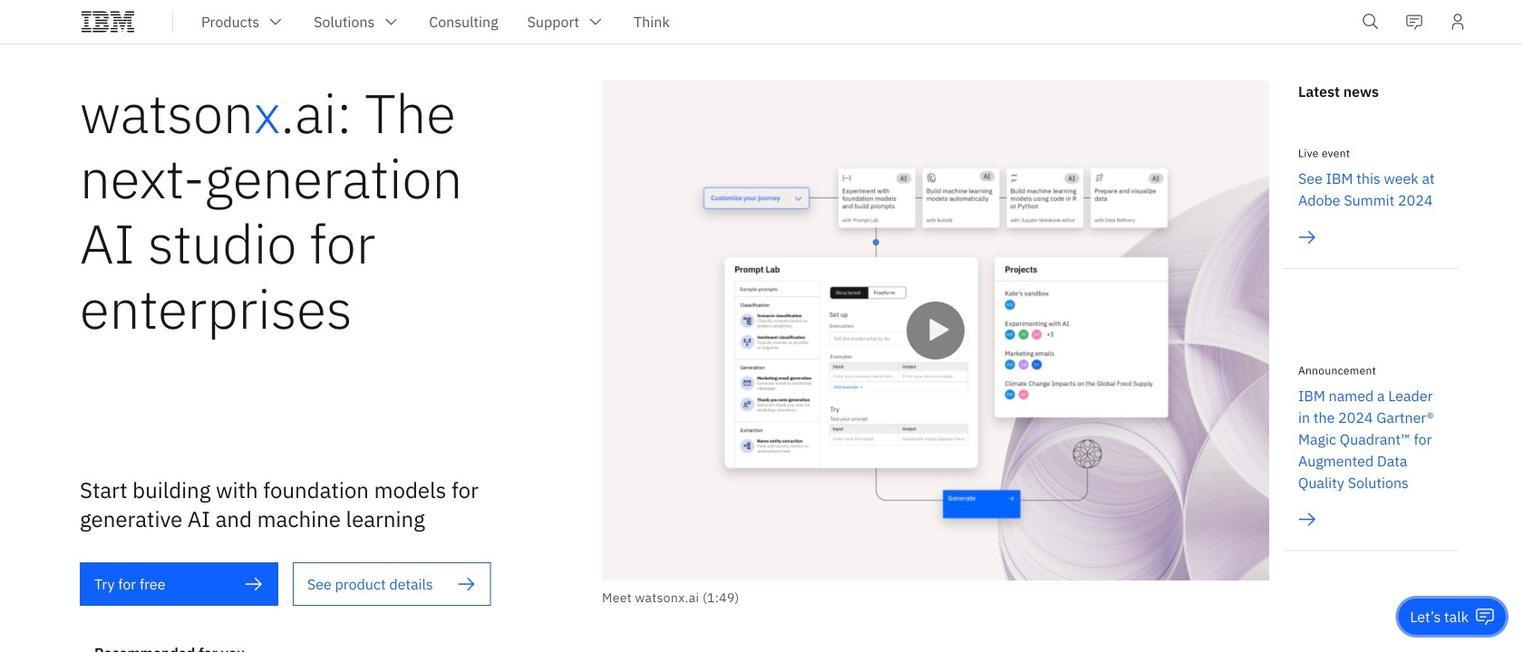 Task type: locate. For each thing, give the bounding box(es) containing it.
let's talk element
[[1410, 607, 1469, 627]]



